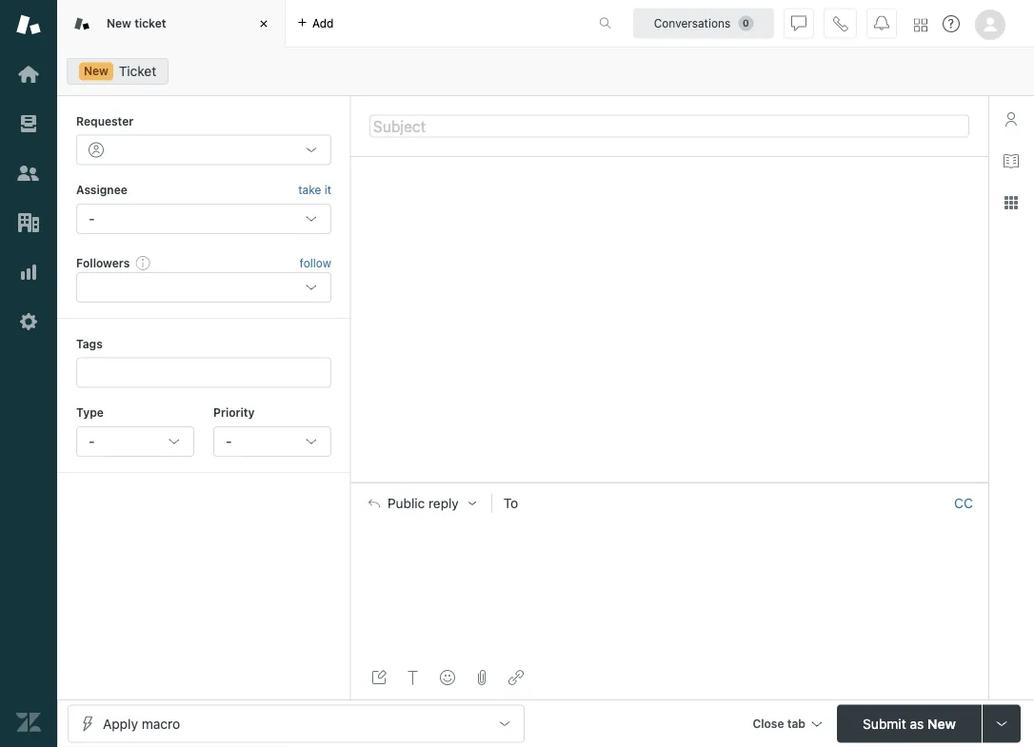 Task type: locate. For each thing, give the bounding box(es) containing it.
customers image
[[16, 161, 41, 186]]

1 - button from the left
[[76, 427, 194, 457]]

ticket
[[119, 63, 156, 79]]

0 horizontal spatial - button
[[76, 427, 194, 457]]

new ticket
[[107, 16, 166, 30]]

get help image
[[943, 15, 960, 32]]

- down priority
[[226, 434, 232, 450]]

add button
[[286, 0, 345, 47]]

- down type
[[89, 434, 95, 450]]

take it button
[[298, 180, 332, 200]]

conversations
[[654, 17, 731, 30]]

1 vertical spatial new
[[84, 64, 109, 78]]

follow button
[[300, 254, 332, 272]]

apply macro
[[103, 717, 180, 732]]

displays possible ticket submission types image
[[995, 717, 1010, 732]]

- button for priority
[[213, 427, 332, 457]]

new right as
[[928, 717, 956, 732]]

admin image
[[16, 310, 41, 334]]

tags
[[76, 337, 103, 351]]

insert emojis image
[[440, 671, 455, 686]]

new left ticket in the left top of the page
[[107, 16, 131, 30]]

2 - button from the left
[[213, 427, 332, 457]]

-
[[89, 211, 95, 227], [89, 434, 95, 450], [226, 434, 232, 450]]

views image
[[16, 111, 41, 136]]

customer context image
[[1004, 111, 1019, 127]]

- button for type
[[76, 427, 194, 457]]

take
[[298, 183, 321, 197]]

zendesk image
[[16, 711, 41, 736]]

tabs tab list
[[57, 0, 579, 48]]

draft mode image
[[372, 671, 387, 686]]

new left ticket
[[84, 64, 109, 78]]

new for new
[[84, 64, 109, 78]]

new ticket tab
[[57, 0, 286, 48]]

0 vertical spatial new
[[107, 16, 131, 30]]

organizations image
[[16, 211, 41, 235]]

- down assignee
[[89, 211, 95, 227]]

- button
[[76, 427, 194, 457], [213, 427, 332, 457]]

new inside secondary element
[[84, 64, 109, 78]]

to
[[504, 496, 519, 512]]

assignee
[[76, 183, 128, 197]]

close tab
[[753, 718, 806, 731]]

as
[[910, 717, 924, 732]]

follow
[[300, 256, 332, 270]]

submit
[[863, 717, 907, 732]]

notifications image
[[875, 16, 890, 31]]

1 horizontal spatial - button
[[213, 427, 332, 457]]

- for type
[[89, 434, 95, 450]]

new inside tab
[[107, 16, 131, 30]]

ticket
[[134, 16, 166, 30]]

- button down type
[[76, 427, 194, 457]]

followers element
[[76, 273, 332, 303]]

close
[[753, 718, 785, 731]]

format text image
[[406, 671, 421, 686]]

- button down priority
[[213, 427, 332, 457]]

take it
[[298, 183, 332, 197]]

new
[[107, 16, 131, 30], [84, 64, 109, 78], [928, 717, 956, 732]]

apply
[[103, 717, 138, 732]]



Task type: describe. For each thing, give the bounding box(es) containing it.
add link (cmd k) image
[[509, 671, 524, 686]]

info on adding followers image
[[136, 255, 151, 271]]

knowledge image
[[1004, 153, 1019, 169]]

tab
[[788, 718, 806, 731]]

it
[[325, 183, 332, 197]]

priority
[[213, 406, 255, 420]]

public reply
[[388, 496, 459, 512]]

requester element
[[76, 135, 332, 165]]

reply
[[429, 496, 459, 512]]

secondary element
[[57, 52, 1035, 91]]

type
[[76, 406, 104, 420]]

new for new ticket
[[107, 16, 131, 30]]

main element
[[0, 0, 57, 748]]

get started image
[[16, 62, 41, 87]]

cc button
[[955, 495, 974, 513]]

followers
[[76, 256, 130, 269]]

add attachment image
[[474, 671, 490, 686]]

cc
[[955, 496, 974, 512]]

requester
[[76, 114, 134, 128]]

add
[[313, 17, 334, 30]]

Subject field
[[370, 115, 970, 138]]

conversations button
[[634, 8, 775, 39]]

- for priority
[[226, 434, 232, 450]]

minimize composer image
[[662, 475, 677, 491]]

close tab button
[[744, 706, 830, 747]]

- inside assignee "element"
[[89, 211, 95, 227]]

apps image
[[1004, 195, 1019, 211]]

2 vertical spatial new
[[928, 717, 956, 732]]

zendesk support image
[[16, 12, 41, 37]]

submit as new
[[863, 717, 956, 732]]

public
[[388, 496, 425, 512]]

reporting image
[[16, 260, 41, 285]]

assignee element
[[76, 204, 332, 234]]

button displays agent's chat status as invisible. image
[[792, 16, 807, 31]]

close image
[[254, 14, 273, 33]]

public reply button
[[352, 484, 491, 524]]

macro
[[142, 717, 180, 732]]

zendesk products image
[[915, 19, 928, 32]]



Task type: vqa. For each thing, say whether or not it's contained in the screenshot.
Tina within Secondary element
no



